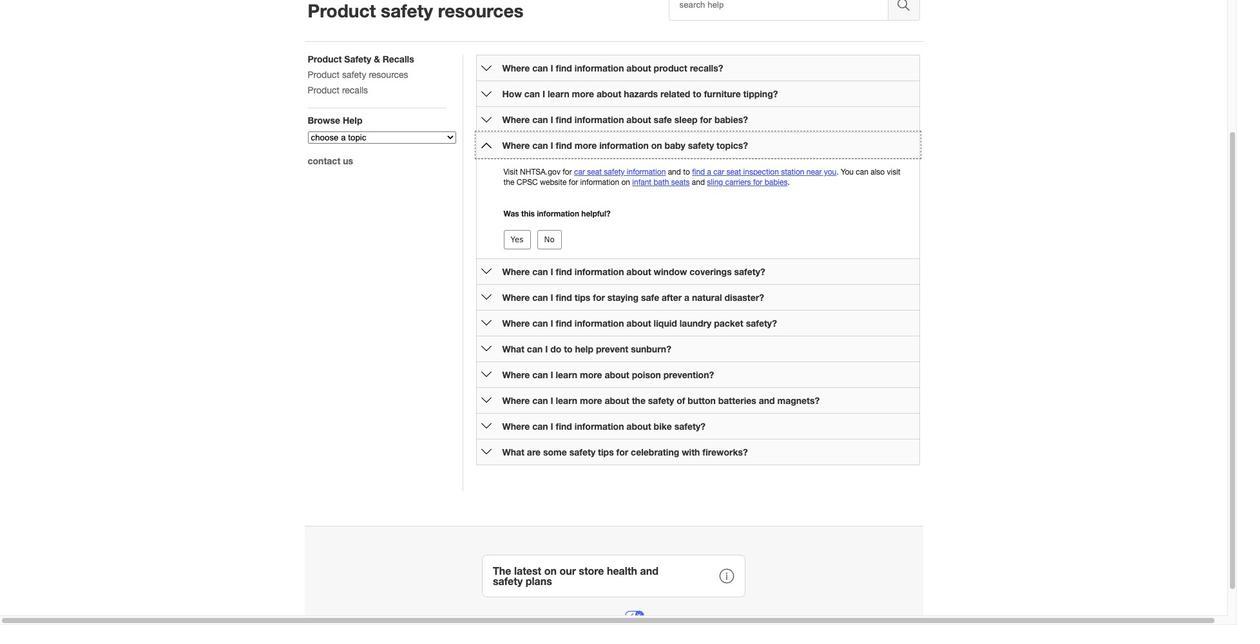 Task type: vqa. For each thing, say whether or not it's contained in the screenshot.
the topmost Returns
no



Task type: describe. For each thing, give the bounding box(es) containing it.
circle arrow e image for where can i find information about window coverings safety?
[[481, 266, 491, 277]]

more for hazards
[[572, 88, 594, 99]]

the latest on our store health and safety plans link
[[482, 555, 746, 597]]

can for where can i learn more about the safety of button batteries and magnets?
[[532, 395, 548, 406]]

window
[[654, 266, 687, 277]]

where for where can i find information about bike safety?
[[502, 421, 530, 432]]

1 car from the left
[[574, 168, 585, 177]]

where can i find information about bike safety? link
[[502, 421, 706, 432]]

information up what are some safety tips for celebrating with fireworks? link
[[575, 421, 624, 432]]

product safety & recalls product safety resources product recalls
[[308, 53, 414, 95]]

hazards
[[624, 88, 658, 99]]

natural
[[692, 292, 722, 303]]

inspection
[[743, 168, 779, 177]]

where for where can i find information about liquid laundry packet safety?
[[502, 317, 530, 328]]

can for how can i learn more about hazards related to furniture tipping?
[[524, 88, 540, 99]]

information right this on the top
[[537, 209, 579, 219]]

&
[[374, 53, 380, 64]]

related
[[661, 88, 690, 99]]

tipping?
[[743, 88, 778, 99]]

button
[[688, 395, 716, 406]]

more for poison
[[580, 369, 602, 380]]

magnets?
[[778, 395, 820, 406]]

product recalls link
[[308, 85, 368, 95]]

where for where can i find information about safe sleep for babies?
[[502, 114, 530, 125]]

on inside the latest on our store health and safety plans
[[544, 564, 557, 577]]

nhtsa.gov
[[520, 168, 561, 177]]

where for where can i find tips for staying safe after a natural disaster?
[[502, 292, 530, 303]]

what are some safety tips for celebrating with fireworks?
[[502, 446, 748, 457]]

bath
[[654, 178, 669, 187]]

fireworks?
[[703, 446, 748, 457]]

sling carriers for babies link
[[707, 178, 788, 187]]

after
[[662, 292, 682, 303]]

for left the staying
[[593, 292, 605, 303]]

find for where can i find more information on baby safety topics?
[[556, 140, 572, 151]]

for right sleep
[[700, 114, 712, 125]]

coverings
[[690, 266, 732, 277]]

was this information helpful?
[[504, 209, 611, 219]]

i for where can i find more information on baby safety topics?
[[551, 140, 553, 151]]

prevent
[[596, 343, 629, 354]]

find for where can i find tips for staying safe after a natural disaster?
[[556, 292, 572, 303]]

more for on
[[575, 140, 597, 151]]

where can i find tips for staying safe after a natural disaster?
[[502, 292, 764, 303]]

what can i do to help prevent sunburn? link
[[502, 343, 671, 354]]

packet
[[714, 317, 744, 328]]

about for safe
[[627, 114, 651, 125]]

safety right some on the left of page
[[570, 446, 596, 457]]

i for where can i find tips for staying safe after a natural disaster?
[[551, 292, 553, 303]]

where can i find information about product recalls? link
[[502, 63, 723, 73]]

i for where can i find information about product recalls?
[[551, 63, 553, 73]]

where can i learn more about poison prevention?
[[502, 369, 714, 380]]

station
[[781, 168, 805, 177]]

i for where can i find information about safe sleep for babies?
[[551, 114, 553, 125]]

learn for where can i learn more about poison prevention?
[[556, 369, 578, 380]]

babies?
[[715, 114, 748, 125]]

visit nhtsa.gov for car seat safety information and to find a car seat inspection station near you
[[504, 168, 837, 177]]

circle arrow e image for what are some safety tips for celebrating with fireworks?
[[481, 447, 491, 457]]

safety down 'where can i find more information on baby safety topics?' on the top of the page
[[604, 168, 625, 177]]

you
[[841, 168, 854, 177]]

. inside . you can also visit the cpsc website for information on
[[837, 168, 839, 177]]

seats
[[671, 178, 690, 187]]

carriers
[[725, 178, 751, 187]]

liquid
[[654, 317, 677, 328]]

where for where can i learn more about poison prevention?
[[502, 369, 530, 380]]

batteries
[[718, 395, 756, 406]]

product
[[654, 63, 687, 73]]

where can i learn more about the safety of button batteries and magnets?
[[502, 395, 820, 406]]

help
[[575, 343, 594, 354]]

safety inside the latest on our store health and safety plans
[[493, 575, 523, 587]]

safety inside product safety & recalls product safety resources product recalls
[[342, 70, 366, 80]]

information down where can i find information about safe sleep for babies?
[[599, 140, 649, 151]]

where for where can i find more information on baby safety topics?
[[502, 140, 530, 151]]

2 horizontal spatial on
[[651, 140, 662, 151]]

celebrating
[[631, 446, 679, 457]]

what can i do to help prevent sunburn?
[[502, 343, 671, 354]]

the inside . you can also visit the cpsc website for information on
[[504, 178, 515, 187]]

circle arrow e image for where can i learn more about poison prevention?
[[481, 369, 491, 380]]

search help text field
[[669, 0, 888, 21]]

how can i learn more about hazards related to furniture tipping? link
[[502, 88, 778, 99]]

where can i find information about window coverings safety? link
[[502, 266, 765, 277]]

0 vertical spatial a
[[707, 168, 711, 177]]

baby
[[665, 140, 686, 151]]

find for where can i find information about window coverings safety?
[[556, 266, 572, 277]]

how
[[502, 88, 522, 99]]

can inside . you can also visit the cpsc website for information on
[[856, 168, 869, 177]]

do
[[550, 343, 561, 354]]

what for what are some safety tips for celebrating with fireworks?
[[502, 446, 525, 457]]

i for where can i learn more about poison prevention?
[[551, 369, 553, 380]]

about for hazards
[[597, 88, 621, 99]]

this
[[521, 209, 535, 219]]

recalls
[[383, 53, 414, 64]]

how can i learn more about hazards related to furniture tipping?
[[502, 88, 778, 99]]

on inside . you can also visit the cpsc website for information on
[[622, 178, 630, 187]]

infant
[[632, 178, 652, 187]]

find for where can i find information about safe sleep for babies?
[[556, 114, 572, 125]]

1 vertical spatial safety?
[[746, 317, 777, 328]]

learn for where can i learn more about the safety of button batteries and magnets?
[[556, 395, 578, 406]]

3 product from the top
[[308, 70, 340, 80]]

safety up recalls
[[381, 0, 433, 21]]

near
[[807, 168, 822, 177]]

circle arrow e image for where can i find information about bike safety?
[[481, 421, 491, 431]]

infant bath seats link
[[632, 178, 690, 187]]

circle arrow e image for what can i do to help prevent sunburn?
[[481, 344, 491, 354]]

tips for find
[[575, 292, 591, 303]]

contact
[[308, 155, 340, 166]]

circle arrow e image for where can i find information about safe sleep for babies?
[[481, 114, 491, 125]]

0 vertical spatial safety?
[[734, 266, 765, 277]]

where can i find information about liquid laundry packet safety? link
[[502, 317, 777, 328]]

infant bath seats and sling carriers for babies .
[[632, 178, 790, 187]]

for down where can i find information about bike safety? 'link'
[[616, 446, 628, 457]]

can for where can i find information about product recalls?
[[532, 63, 548, 73]]

and inside the latest on our store health and safety plans
[[640, 564, 659, 577]]

where can i find information about window coverings safety?
[[502, 266, 765, 277]]

topics?
[[717, 140, 748, 151]]

contact us
[[308, 155, 353, 166]]

0 vertical spatial resources
[[438, 0, 524, 21]]

recalls?
[[690, 63, 723, 73]]

to for related
[[693, 88, 702, 99]]

1 vertical spatial the
[[632, 395, 646, 406]]

about for bike
[[627, 421, 651, 432]]

sling
[[707, 178, 723, 187]]

was
[[504, 209, 519, 219]]

i for where can i learn more about the safety of button batteries and magnets?
[[551, 395, 553, 406]]

find for where can i find information about liquid laundry packet safety?
[[556, 317, 572, 328]]

circle arrow s image
[[481, 140, 491, 150]]

where can i find information about liquid laundry packet safety?
[[502, 317, 777, 328]]

about for the
[[605, 395, 629, 406]]

laundry
[[680, 317, 712, 328]]

. you can also visit the cpsc website for information on
[[504, 168, 901, 187]]

i for what can i do to help prevent sunburn?
[[545, 343, 548, 354]]

where for where can i learn more about the safety of button batteries and magnets?
[[502, 395, 530, 406]]



Task type: locate. For each thing, give the bounding box(es) containing it.
cpsc
[[517, 178, 538, 187]]

visit
[[504, 168, 518, 177]]

1 product from the top
[[308, 0, 376, 21]]

1 horizontal spatial car
[[714, 168, 725, 177]]

car seat safety information link
[[574, 168, 666, 177]]

navigation containing product safety & recalls
[[308, 53, 456, 313]]

more up car seat safety information link
[[575, 140, 597, 151]]

2 circle arrow e image from the top
[[481, 114, 491, 125]]

more down what can i do to help prevent sunburn? link
[[580, 369, 602, 380]]

1 vertical spatial learn
[[556, 369, 578, 380]]

information up the what can i do to help prevent sunburn?
[[575, 317, 624, 328]]

about down where can i learn more about poison prevention? link
[[605, 395, 629, 406]]

about for window
[[627, 266, 651, 277]]

find for where can i find information about product recalls?
[[556, 63, 572, 73]]

1 horizontal spatial tips
[[598, 446, 614, 457]]

health
[[607, 564, 637, 577]]

1 seat from the left
[[587, 168, 602, 177]]

i for where can i find information about window coverings safety?
[[551, 266, 553, 277]]

for right website
[[569, 178, 578, 187]]

sleep
[[675, 114, 698, 125]]

about down where can i find tips for staying safe after a natural disaster? link
[[627, 317, 651, 328]]

can
[[532, 63, 548, 73], [524, 88, 540, 99], [532, 114, 548, 125], [532, 140, 548, 151], [856, 168, 869, 177], [532, 266, 548, 277], [532, 292, 548, 303], [532, 317, 548, 328], [527, 343, 543, 354], [532, 369, 548, 380], [532, 395, 548, 406], [532, 421, 548, 432]]

5 circle arrow e image from the top
[[481, 344, 491, 354]]

None submit
[[504, 230, 531, 249], [537, 230, 562, 249], [504, 230, 531, 249], [537, 230, 562, 249]]

safety? up with
[[675, 421, 706, 432]]

some
[[543, 446, 567, 457]]

more down where can i find information about product recalls? "link"
[[572, 88, 594, 99]]

product up product recalls link
[[308, 70, 340, 80]]

1 vertical spatial to
[[683, 168, 690, 177]]

6 where from the top
[[502, 317, 530, 328]]

the down visit
[[504, 178, 515, 187]]

2 where from the top
[[502, 114, 530, 125]]

9 where from the top
[[502, 421, 530, 432]]

recalls
[[342, 85, 368, 95]]

resources inside product safety & recalls product safety resources product recalls
[[369, 70, 408, 80]]

about for product
[[627, 63, 651, 73]]

prevention?
[[664, 369, 714, 380]]

contact us link
[[308, 155, 353, 166]]

circle arrow e image
[[481, 63, 491, 73], [481, 114, 491, 125], [481, 292, 491, 302], [481, 318, 491, 328], [481, 344, 491, 354], [481, 447, 491, 457]]

circle arrow e image
[[481, 89, 491, 99], [481, 266, 491, 277], [481, 369, 491, 380], [481, 395, 491, 405], [481, 421, 491, 431]]

information
[[575, 63, 624, 73], [575, 114, 624, 125], [599, 140, 649, 151], [627, 168, 666, 177], [580, 178, 619, 187], [537, 209, 579, 219], [575, 266, 624, 277], [575, 317, 624, 328], [575, 421, 624, 432]]

safe left after
[[641, 292, 659, 303]]

0 horizontal spatial to
[[564, 343, 573, 354]]

1 vertical spatial tips
[[598, 446, 614, 457]]

1 horizontal spatial the
[[632, 395, 646, 406]]

1 vertical spatial what
[[502, 446, 525, 457]]

tips down where can i find information about bike safety?
[[598, 446, 614, 457]]

about down 'prevent' at the bottom
[[605, 369, 629, 380]]

to right related
[[693, 88, 702, 99]]

plans
[[526, 575, 552, 587]]

the
[[493, 564, 511, 577]]

more for the
[[580, 395, 602, 406]]

0 horizontal spatial seat
[[587, 168, 602, 177]]

a right after
[[684, 292, 690, 303]]

and
[[668, 168, 681, 177], [692, 178, 705, 187], [759, 395, 775, 406], [640, 564, 659, 577]]

where can i find information about safe sleep for babies? link
[[502, 114, 748, 125]]

1 horizontal spatial on
[[622, 178, 630, 187]]

0 vertical spatial to
[[693, 88, 702, 99]]

2 circle arrow e image from the top
[[481, 266, 491, 277]]

2 vertical spatial on
[[544, 564, 557, 577]]

disaster?
[[725, 292, 764, 303]]

circle arrow e image for where can i find tips for staying safe after a natural disaster?
[[481, 292, 491, 302]]

4 product from the top
[[308, 85, 340, 95]]

safe left sleep
[[654, 114, 672, 125]]

3 circle arrow e image from the top
[[481, 369, 491, 380]]

1 vertical spatial resources
[[369, 70, 408, 80]]

more up where can i find information about bike safety? 'link'
[[580, 395, 602, 406]]

you
[[824, 168, 837, 177]]

where for where can i find information about window coverings safety?
[[502, 266, 530, 277]]

2 car from the left
[[714, 168, 725, 177]]

car right nhtsa.gov
[[574, 168, 585, 177]]

help
[[343, 115, 363, 126]]

0 horizontal spatial on
[[544, 564, 557, 577]]

can for where can i find information about window coverings safety?
[[532, 266, 548, 277]]

2 seat from the left
[[727, 168, 741, 177]]

5 where from the top
[[502, 292, 530, 303]]

website
[[540, 178, 567, 187]]

i for how can i learn more about hazards related to furniture tipping?
[[543, 88, 545, 99]]

can for where can i find more information on baby safety topics?
[[532, 140, 548, 151]]

3 circle arrow e image from the top
[[481, 292, 491, 302]]

store
[[579, 564, 604, 577]]

product up browse
[[308, 85, 340, 95]]

are
[[527, 446, 541, 457]]

browse help
[[308, 115, 363, 126]]

safety up the recalls at the top of page
[[342, 70, 366, 80]]

.
[[837, 168, 839, 177], [788, 178, 790, 187]]

4 circle arrow e image from the top
[[481, 395, 491, 405]]

circle arrow e image for where can i find information about product recalls?
[[481, 63, 491, 73]]

resources
[[438, 0, 524, 21], [369, 70, 408, 80]]

1 what from the top
[[502, 343, 525, 354]]

navigation
[[308, 53, 456, 313]]

car
[[574, 168, 585, 177], [714, 168, 725, 177]]

tips
[[575, 292, 591, 303], [598, 446, 614, 457]]

where can i find information about product recalls?
[[502, 63, 723, 73]]

learn up where can i find information about bike safety? 'link'
[[556, 395, 578, 406]]

where can i find more information on baby safety topics? link
[[502, 140, 748, 151]]

safety
[[344, 53, 371, 64]]

of
[[677, 395, 685, 406]]

also
[[871, 168, 885, 177]]

1 vertical spatial on
[[622, 178, 630, 187]]

5 circle arrow e image from the top
[[481, 421, 491, 431]]

learn down do on the bottom of page
[[556, 369, 578, 380]]

information up "how can i learn more about hazards related to furniture tipping?"
[[575, 63, 624, 73]]

babies
[[765, 178, 788, 187]]

0 vertical spatial what
[[502, 343, 525, 354]]

what for what can i do to help prevent sunburn?
[[502, 343, 525, 354]]

to for and
[[683, 168, 690, 177]]

and up seats
[[668, 168, 681, 177]]

logo image
[[624, 605, 645, 625]]

where can i learn more about poison prevention? link
[[502, 369, 714, 380]]

for down inspection
[[753, 178, 763, 187]]

product left safety at the left of page
[[308, 53, 342, 64]]

4 where from the top
[[502, 266, 530, 277]]

sunburn?
[[631, 343, 671, 354]]

safe
[[654, 114, 672, 125], [641, 292, 659, 303]]

information down car seat safety information link
[[580, 178, 619, 187]]

4 circle arrow e image from the top
[[481, 318, 491, 328]]

can for where can i learn more about poison prevention?
[[532, 369, 548, 380]]

1 vertical spatial .
[[788, 178, 790, 187]]

safety? down disaster?
[[746, 317, 777, 328]]

what left do on the bottom of page
[[502, 343, 525, 354]]

0 horizontal spatial tips
[[575, 292, 591, 303]]

to up seats
[[683, 168, 690, 177]]

7 where from the top
[[502, 369, 530, 380]]

information up the staying
[[575, 266, 624, 277]]

circle arrow e image for where can i find information about liquid laundry packet safety?
[[481, 318, 491, 328]]

safety?
[[734, 266, 765, 277], [746, 317, 777, 328], [675, 421, 706, 432]]

6 circle arrow e image from the top
[[481, 447, 491, 457]]

i for where can i find information about bike safety?
[[551, 421, 553, 432]]

1 vertical spatial safe
[[641, 292, 659, 303]]

. left "you"
[[837, 168, 839, 177]]

and left sling
[[692, 178, 705, 187]]

i
[[551, 63, 553, 73], [543, 88, 545, 99], [551, 114, 553, 125], [551, 140, 553, 151], [551, 266, 553, 277], [551, 292, 553, 303], [551, 317, 553, 328], [545, 343, 548, 354], [551, 369, 553, 380], [551, 395, 553, 406], [551, 421, 553, 432]]

where can i learn more about the safety of button batteries and magnets? link
[[502, 395, 820, 406]]

bike
[[654, 421, 672, 432]]

about up the how can i learn more about hazards related to furniture tipping? link on the top of page
[[627, 63, 651, 73]]

product safety resources
[[308, 0, 524, 21]]

information up infant
[[627, 168, 666, 177]]

latest
[[514, 564, 542, 577]]

to
[[693, 88, 702, 99], [683, 168, 690, 177], [564, 343, 573, 354]]

us
[[343, 155, 353, 166]]

2 what from the top
[[502, 446, 525, 457]]

learn
[[548, 88, 570, 99], [556, 369, 578, 380], [556, 395, 578, 406]]

0 vertical spatial safe
[[654, 114, 672, 125]]

to right do on the bottom of page
[[564, 343, 573, 354]]

poison
[[632, 369, 661, 380]]

and right health on the bottom of page
[[640, 564, 659, 577]]

our
[[560, 564, 576, 577]]

can for what can i do to help prevent sunburn?
[[527, 343, 543, 354]]

tips for safety
[[598, 446, 614, 457]]

0 vertical spatial on
[[651, 140, 662, 151]]

about for liquid
[[627, 317, 651, 328]]

product up safety at the left of page
[[308, 0, 376, 21]]

0 vertical spatial tips
[[575, 292, 591, 303]]

2 horizontal spatial to
[[693, 88, 702, 99]]

0 horizontal spatial car
[[574, 168, 585, 177]]

1 where from the top
[[502, 63, 530, 73]]

seat down 'where can i find more information on baby safety topics?' on the top of the page
[[587, 168, 602, 177]]

2 product from the top
[[308, 53, 342, 64]]

1 horizontal spatial resources
[[438, 0, 524, 21]]

1 horizontal spatial seat
[[727, 168, 741, 177]]

0 vertical spatial learn
[[548, 88, 570, 99]]

on left our
[[544, 564, 557, 577]]

safety left plans
[[493, 575, 523, 587]]

learn for how can i learn more about hazards related to furniture tipping?
[[548, 88, 570, 99]]

None image field
[[888, 0, 920, 21]]

where can i find more information on baby safety topics?
[[502, 140, 748, 151]]

0 horizontal spatial a
[[684, 292, 690, 303]]

car up sling
[[714, 168, 725, 177]]

seat up carriers
[[727, 168, 741, 177]]

furniture
[[704, 88, 741, 99]]

1 horizontal spatial to
[[683, 168, 690, 177]]

find for where can i find information about bike safety?
[[556, 421, 572, 432]]

1 circle arrow e image from the top
[[481, 63, 491, 73]]

the down poison
[[632, 395, 646, 406]]

what are some safety tips for celebrating with fireworks? link
[[502, 446, 748, 457]]

1 horizontal spatial a
[[707, 168, 711, 177]]

can for where can i find information about liquid laundry packet safety?
[[532, 317, 548, 328]]

for up website
[[563, 168, 572, 177]]

. down the station
[[788, 178, 790, 187]]

about down the how can i learn more about hazards related to furniture tipping? link on the top of page
[[627, 114, 651, 125]]

2 vertical spatial to
[[564, 343, 573, 354]]

can for where can i find tips for staying safe after a natural disaster?
[[532, 292, 548, 303]]

staying
[[608, 292, 639, 303]]

the latest on our store health and safety plans
[[493, 564, 659, 587]]

what
[[502, 343, 525, 354], [502, 446, 525, 457]]

a up infant bath seats and sling carriers for babies .
[[707, 168, 711, 177]]

can for where can i find information about bike safety?
[[532, 421, 548, 432]]

0 vertical spatial .
[[837, 168, 839, 177]]

on
[[651, 140, 662, 151], [622, 178, 630, 187], [544, 564, 557, 577]]

circle arrow e image for where can i learn more about the safety of button batteries and magnets?
[[481, 395, 491, 405]]

safety left of at the bottom of page
[[648, 395, 674, 406]]

can for where can i find information about safe sleep for babies?
[[532, 114, 548, 125]]

seat
[[587, 168, 602, 177], [727, 168, 741, 177]]

2 vertical spatial safety?
[[675, 421, 706, 432]]

about for poison
[[605, 369, 629, 380]]

where can i find information about safe sleep for babies?
[[502, 114, 748, 125]]

i for where can i find information about liquid laundry packet safety?
[[551, 317, 553, 328]]

find
[[556, 63, 572, 73], [556, 114, 572, 125], [556, 140, 572, 151], [692, 168, 705, 177], [556, 266, 572, 277], [556, 292, 572, 303], [556, 317, 572, 328], [556, 421, 572, 432]]

1 circle arrow e image from the top
[[481, 89, 491, 99]]

safety? up disaster?
[[734, 266, 765, 277]]

2 vertical spatial learn
[[556, 395, 578, 406]]

visit
[[887, 168, 901, 177]]

1 vertical spatial a
[[684, 292, 690, 303]]

safety right the baby
[[688, 140, 714, 151]]

0 horizontal spatial the
[[504, 178, 515, 187]]

what left are
[[502, 446, 525, 457]]

1 horizontal spatial .
[[837, 168, 839, 177]]

about up where can i find tips for staying safe after a natural disaster? link
[[627, 266, 651, 277]]

tips left the staying
[[575, 292, 591, 303]]

on left the baby
[[651, 140, 662, 151]]

where can i find tips for staying safe after a natural disaster? link
[[502, 292, 764, 303]]

0 horizontal spatial resources
[[369, 70, 408, 80]]

0 vertical spatial the
[[504, 178, 515, 187]]

3 where from the top
[[502, 140, 530, 151]]

learn right how
[[548, 88, 570, 99]]

information up where can i find more information on baby safety topics? link
[[575, 114, 624, 125]]

information inside . you can also visit the cpsc website for information on
[[580, 178, 619, 187]]

circle arrow e image for how can i learn more about hazards related to furniture tipping?
[[481, 89, 491, 99]]

on down car seat safety information link
[[622, 178, 630, 187]]

where for where can i find information about product recalls?
[[502, 63, 530, 73]]

0 horizontal spatial .
[[788, 178, 790, 187]]

where can i find information about bike safety?
[[502, 421, 706, 432]]

and right batteries
[[759, 395, 775, 406]]

about down where can i find information about product recalls? "link"
[[597, 88, 621, 99]]

8 where from the top
[[502, 395, 530, 406]]

find a car seat inspection station near you link
[[692, 168, 837, 177]]

with
[[682, 446, 700, 457]]

about left bike
[[627, 421, 651, 432]]

for inside . you can also visit the cpsc website for information on
[[569, 178, 578, 187]]



